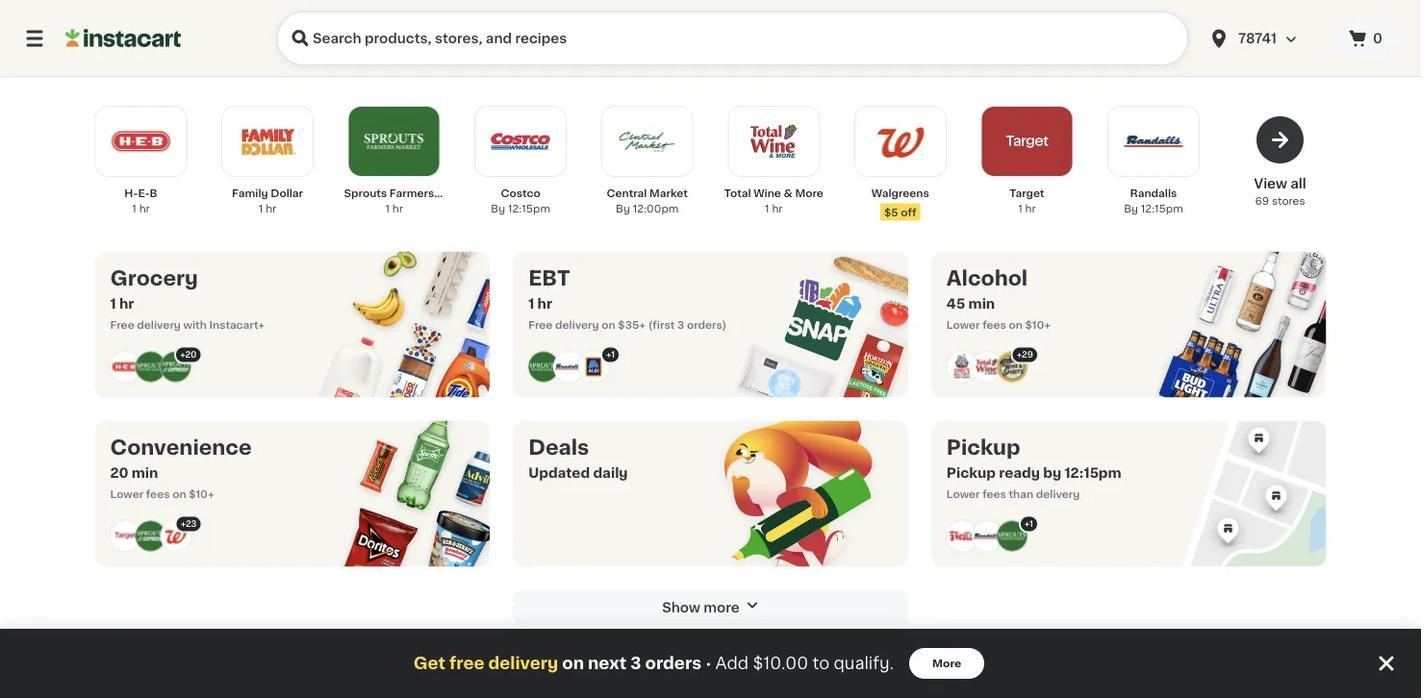Task type: describe. For each thing, give the bounding box(es) containing it.
to
[[813, 656, 830, 672]]

+ 20
[[180, 350, 197, 359]]

all
[[1291, 177, 1307, 191]]

12:15pm for costco
[[508, 204, 550, 214]]

+ 23
[[181, 520, 197, 528]]

h-e-b 1 hr
[[124, 188, 158, 214]]

free for ebt
[[529, 320, 553, 330]]

hr inside h-e-b 1 hr
[[139, 204, 150, 214]]

walgreens logo image
[[160, 521, 191, 552]]

market inside sprouts farmers market 1 hr
[[437, 188, 475, 199]]

1 inside sprouts farmers market 1 hr
[[385, 204, 390, 214]]

1 inside h-e-b 1 hr
[[132, 204, 137, 214]]

delivery inside ebt 1 hr free delivery on $35+ (first 3 orders)
[[555, 320, 599, 330]]

family dollar image
[[235, 109, 300, 174]]

+ 1 for pickup
[[1025, 520, 1033, 528]]

0 button
[[1335, 19, 1398, 58]]

costco
[[501, 188, 541, 199]]

alcohol 45 min lower fees on $10+
[[947, 269, 1051, 330]]

pickup heading
[[947, 436, 1122, 460]]

delivery inside 'pickup pickup ready by 12:15pm lower fees than delivery'
[[1036, 489, 1080, 499]]

1 inside grocery 1 hr free delivery with instacart+
[[110, 297, 116, 310]]

total
[[724, 188, 751, 199]]

hr inside total wine & more 1 hr
[[772, 204, 783, 214]]

deals
[[529, 438, 589, 458]]

target 1 hr
[[1010, 188, 1045, 214]]

20 for +
[[185, 350, 197, 359]]

orders
[[645, 656, 702, 672]]

walgreens
[[872, 188, 929, 199]]

3 inside treatment tracker modal dialog
[[631, 656, 641, 672]]

spec's logo image
[[947, 352, 978, 383]]

stores
[[1272, 196, 1306, 206]]

+ for convenience
[[181, 520, 186, 528]]

by for costco by 12:15pm
[[491, 204, 505, 214]]

grocery 1 hr free delivery with instacart+
[[110, 269, 265, 330]]

fees for alcohol
[[983, 320, 1006, 330]]

$10+ for convenience
[[189, 489, 214, 499]]

wine
[[754, 188, 781, 199]]

Search field
[[277, 12, 1189, 65]]

alcohol
[[947, 269, 1028, 289]]

on for convenience
[[172, 489, 186, 499]]

78741 button
[[1196, 12, 1335, 65]]

show more
[[662, 601, 740, 614]]

&
[[784, 188, 793, 199]]

deals heading
[[529, 436, 628, 460]]

add
[[716, 656, 749, 672]]

1 right aldi logo on the bottom left of page
[[611, 350, 615, 359]]

h-
[[124, 188, 138, 199]]

family
[[232, 188, 268, 199]]

more
[[704, 601, 740, 614]]

on for ebt
[[602, 320, 616, 330]]

(first
[[648, 320, 675, 330]]

costco image
[[488, 109, 554, 174]]

3 inside ebt 1 hr free delivery on $35+ (first 3 orders)
[[678, 320, 685, 330]]

view all 69 stores
[[1254, 177, 1307, 206]]

sprouts farmers market 1 hr
[[344, 188, 475, 214]]

randalls image
[[1121, 109, 1187, 174]]

alcohol heading
[[947, 267, 1051, 290]]

target image
[[995, 109, 1060, 174]]

fiesta mart logo image
[[947, 521, 978, 552]]

aldi logo image
[[579, 352, 609, 383]]

2 horizontal spatial sprouts farmers market logo image
[[997, 521, 1028, 552]]

ebt
[[529, 269, 570, 289]]

grocery
[[110, 269, 198, 289]]

+ for grocery
[[180, 350, 185, 359]]

lower inside 'pickup pickup ready by 12:15pm lower fees than delivery'
[[947, 489, 980, 499]]

2 pickup from the top
[[947, 466, 996, 480]]

family dollar 1 hr
[[232, 188, 303, 214]]

$10+ for alcohol
[[1026, 320, 1051, 330]]

+ 29
[[1017, 350, 1033, 359]]

12:15pm inside 'pickup pickup ready by 12:15pm lower fees than delivery'
[[1065, 466, 1122, 480]]

•
[[706, 656, 712, 672]]

total wine & more logo image
[[972, 352, 1003, 383]]

central market by 12:00pm
[[607, 188, 688, 214]]

69
[[1255, 196, 1270, 206]]

1 inside family dollar 1 hr
[[259, 204, 263, 214]]

walgreens $5 off
[[872, 188, 929, 218]]

delivery inside grocery 1 hr free delivery with instacart+
[[137, 320, 181, 330]]

e-
[[138, 188, 150, 199]]

costco by 12:15pm
[[491, 188, 550, 214]]

45
[[947, 297, 966, 310]]

more button
[[910, 649, 985, 679]]

+ for pickup
[[1025, 520, 1030, 528]]

daily
[[593, 466, 628, 480]]



Task type: locate. For each thing, give the bounding box(es) containing it.
more right the "&"
[[795, 188, 824, 199]]

2 by from the left
[[616, 204, 630, 214]]

fees inside 'pickup pickup ready by 12:15pm lower fees than delivery'
[[983, 489, 1006, 499]]

deals updated daily
[[529, 438, 628, 480]]

1 vertical spatial 3
[[631, 656, 641, 672]]

market right 'farmers'
[[437, 188, 475, 199]]

randalls logo image down ready
[[972, 521, 1003, 552]]

0 horizontal spatial + 1
[[606, 350, 615, 359]]

lower for convenience
[[110, 489, 144, 499]]

1 down wine
[[765, 204, 770, 214]]

+ 1 for ebt
[[606, 350, 615, 359]]

free
[[110, 320, 134, 330], [529, 320, 553, 330]]

0 horizontal spatial market
[[437, 188, 475, 199]]

sprouts express logo image left + 23
[[135, 521, 166, 552]]

12:15pm right the by
[[1065, 466, 1122, 480]]

1 market from the left
[[437, 188, 475, 199]]

min inside convenience 20 min lower fees on $10+
[[132, 466, 158, 480]]

0 vertical spatial sprouts express logo image
[[160, 352, 191, 383]]

lower inside alcohol 45 min lower fees on $10+
[[947, 320, 980, 330]]

randalls logo image
[[554, 352, 584, 383], [972, 521, 1003, 552]]

hr down target at right top
[[1025, 204, 1036, 214]]

fees up total wine & more logo
[[983, 320, 1006, 330]]

more inside button
[[933, 659, 962, 669]]

hr down 'farmers'
[[392, 204, 403, 214]]

1 horizontal spatial by
[[616, 204, 630, 214]]

delivery inside treatment tracker modal dialog
[[488, 656, 558, 672]]

1 vertical spatial sprouts express logo image
[[135, 521, 166, 552]]

free
[[449, 656, 485, 672]]

treatment tracker modal dialog
[[0, 629, 1421, 699]]

fees for convenience
[[146, 489, 170, 499]]

than
[[1009, 489, 1034, 499]]

+
[[180, 350, 185, 359], [606, 350, 611, 359], [1017, 350, 1022, 359], [181, 520, 186, 528], [1025, 520, 1030, 528]]

sprouts farmers market logo image left + 20 on the left bottom of page
[[135, 352, 166, 383]]

hr down "grocery"
[[119, 297, 134, 310]]

delivery right free
[[488, 656, 558, 672]]

20
[[185, 350, 197, 359], [110, 466, 128, 480]]

3 right (first
[[678, 320, 685, 330]]

by down costco
[[491, 204, 505, 214]]

off
[[901, 207, 917, 218]]

hr inside family dollar 1 hr
[[266, 204, 276, 214]]

1
[[132, 204, 137, 214], [259, 204, 263, 214], [385, 204, 390, 214], [765, 204, 770, 214], [1018, 204, 1023, 214], [110, 297, 116, 310], [529, 297, 534, 310], [611, 350, 615, 359], [1030, 520, 1033, 528]]

0 vertical spatial 3
[[678, 320, 685, 330]]

free for grocery
[[110, 320, 134, 330]]

1 horizontal spatial 3
[[678, 320, 685, 330]]

0 horizontal spatial $10+
[[189, 489, 214, 499]]

on up + 23
[[172, 489, 186, 499]]

convenience
[[110, 438, 252, 458]]

sprouts farmers market logo image down than
[[997, 521, 1028, 552]]

convenience heading
[[110, 436, 252, 460]]

by down randalls on the right of page
[[1124, 204, 1138, 214]]

min inside alcohol 45 min lower fees on $10+
[[969, 297, 995, 310]]

0 horizontal spatial sprouts farmers market logo image
[[135, 352, 166, 383]]

on inside ebt 1 hr free delivery on $35+ (first 3 orders)
[[602, 320, 616, 330]]

$10+ up 23
[[189, 489, 214, 499]]

fees
[[983, 320, 1006, 330], [146, 489, 170, 499], [983, 489, 1006, 499]]

1 horizontal spatial 20
[[185, 350, 197, 359]]

market inside central market by 12:00pm
[[650, 188, 688, 199]]

hr down e- on the left
[[139, 204, 150, 214]]

lower up 'fiesta mart logo'
[[947, 489, 980, 499]]

0 horizontal spatial randalls logo image
[[554, 352, 584, 383]]

show
[[662, 601, 701, 614]]

on up the + 29
[[1009, 320, 1023, 330]]

+ down convenience 20 min lower fees on $10+
[[181, 520, 186, 528]]

1 down 'ebt'
[[529, 297, 534, 310]]

20 for convenience
[[110, 466, 128, 480]]

convenience 20 min lower fees on $10+
[[110, 438, 252, 499]]

free inside grocery 1 hr free delivery with instacart+
[[110, 320, 134, 330]]

get
[[414, 656, 446, 672]]

lower
[[947, 320, 980, 330], [110, 489, 144, 499], [947, 489, 980, 499]]

market up 12:00pm
[[650, 188, 688, 199]]

hr inside sprouts farmers market 1 hr
[[392, 204, 403, 214]]

by for randalls by 12:15pm
[[1124, 204, 1138, 214]]

updated
[[529, 466, 590, 480]]

sprouts express logo image
[[160, 352, 191, 383], [135, 521, 166, 552]]

delivery
[[137, 320, 181, 330], [555, 320, 599, 330], [1036, 489, 1080, 499], [488, 656, 558, 672]]

2 free from the left
[[529, 320, 553, 330]]

+ for ebt
[[606, 350, 611, 359]]

sprouts farmers market logo image
[[135, 352, 166, 383], [529, 352, 559, 383], [997, 521, 1028, 552]]

get free delivery on next 3 orders • add $10.00 to qualify.
[[414, 656, 894, 672]]

central market image
[[615, 109, 680, 174]]

0 vertical spatial + 1
[[606, 350, 615, 359]]

1 horizontal spatial sprouts farmers market logo image
[[529, 352, 559, 383]]

grocery heading
[[110, 267, 265, 290]]

by inside costco by 12:15pm
[[491, 204, 505, 214]]

1 vertical spatial 20
[[110, 466, 128, 480]]

fees left than
[[983, 489, 1006, 499]]

1 down h-
[[132, 204, 137, 214]]

1 inside ebt 1 hr free delivery on $35+ (first 3 orders)
[[529, 297, 534, 310]]

1 vertical spatial min
[[132, 466, 158, 480]]

1 down sprouts
[[385, 204, 390, 214]]

target: fast delivery logo image
[[110, 521, 141, 552]]

total wine & more image
[[741, 109, 807, 174]]

1 down than
[[1030, 520, 1033, 528]]

b
[[150, 188, 158, 199]]

1 horizontal spatial free
[[529, 320, 553, 330]]

+ 1
[[606, 350, 615, 359], [1025, 520, 1033, 528]]

total wine & more 1 hr
[[724, 188, 824, 214]]

hr down dollar
[[266, 204, 276, 214]]

by down central
[[616, 204, 630, 214]]

1 horizontal spatial + 1
[[1025, 520, 1033, 528]]

0 vertical spatial 20
[[185, 350, 197, 359]]

free up the "h-e-b logo"
[[110, 320, 134, 330]]

min
[[969, 297, 995, 310], [132, 466, 158, 480]]

randalls
[[1130, 188, 1177, 199]]

3
[[678, 320, 685, 330], [631, 656, 641, 672]]

$10+
[[1026, 320, 1051, 330], [189, 489, 214, 499]]

1 vertical spatial + 1
[[1025, 520, 1033, 528]]

hr down wine
[[772, 204, 783, 214]]

0 vertical spatial randalls logo image
[[554, 352, 584, 383]]

more right qualify.
[[933, 659, 962, 669]]

on for alcohol
[[1009, 320, 1023, 330]]

2 horizontal spatial 12:15pm
[[1141, 204, 1184, 214]]

29
[[1022, 350, 1033, 359]]

target
[[1010, 188, 1045, 199]]

0 vertical spatial $10+
[[1026, 320, 1051, 330]]

1 vertical spatial randalls logo image
[[972, 521, 1003, 552]]

dollar
[[271, 188, 303, 199]]

by
[[491, 204, 505, 214], [616, 204, 630, 214], [1124, 204, 1138, 214]]

0 horizontal spatial 20
[[110, 466, 128, 480]]

lower inside convenience 20 min lower fees on $10+
[[110, 489, 144, 499]]

1 pickup from the top
[[947, 438, 1021, 458]]

pickup pickup ready by 12:15pm lower fees than delivery
[[947, 438, 1122, 499]]

central
[[607, 188, 647, 199]]

qualify.
[[834, 656, 894, 672]]

20 inside convenience 20 min lower fees on $10+
[[110, 466, 128, 480]]

fees inside convenience 20 min lower fees on $10+
[[146, 489, 170, 499]]

12:15pm down randalls on the right of page
[[1141, 204, 1184, 214]]

0
[[1373, 32, 1383, 45]]

+ for alcohol
[[1017, 350, 1022, 359]]

more
[[795, 188, 824, 199], [933, 659, 962, 669]]

sprouts express logo image down the with
[[160, 352, 191, 383]]

1 down target at right top
[[1018, 204, 1023, 214]]

hr inside target 1 hr
[[1025, 204, 1036, 214]]

on left the $35+
[[602, 320, 616, 330]]

by
[[1043, 466, 1062, 480]]

market
[[437, 188, 475, 199], [650, 188, 688, 199]]

on inside treatment tracker modal dialog
[[562, 656, 584, 672]]

0 vertical spatial pickup
[[947, 438, 1021, 458]]

randalls by 12:15pm
[[1124, 188, 1184, 214]]

ebt heading
[[529, 267, 727, 290]]

min down alcohol
[[969, 297, 995, 310]]

$35+
[[618, 320, 646, 330]]

1 by from the left
[[491, 204, 505, 214]]

min for alcohol
[[969, 297, 995, 310]]

2 horizontal spatial by
[[1124, 204, 1138, 214]]

12:15pm inside costco by 12:15pm
[[508, 204, 550, 214]]

20 up target: fast delivery logo
[[110, 466, 128, 480]]

1 horizontal spatial randalls logo image
[[972, 521, 1003, 552]]

show more button
[[513, 590, 908, 625]]

1 inside target 1 hr
[[1018, 204, 1023, 214]]

3 by from the left
[[1124, 204, 1138, 214]]

lower down 45
[[947, 320, 980, 330]]

with
[[183, 320, 207, 330]]

+ 1 down than
[[1025, 520, 1033, 528]]

walgreens image
[[868, 109, 933, 174]]

0 horizontal spatial 12:15pm
[[508, 204, 550, 214]]

free inside ebt 1 hr free delivery on $35+ (first 3 orders)
[[529, 320, 553, 330]]

on inside convenience 20 min lower fees on $10+
[[172, 489, 186, 499]]

0 horizontal spatial min
[[132, 466, 158, 480]]

+ down ebt 1 hr free delivery on $35+ (first 3 orders)
[[606, 350, 611, 359]]

h-e-b logo image
[[110, 352, 141, 383]]

1 horizontal spatial more
[[933, 659, 962, 669]]

fees up walgreens logo at the bottom of the page
[[146, 489, 170, 499]]

1 horizontal spatial market
[[650, 188, 688, 199]]

1 free from the left
[[110, 320, 134, 330]]

20 down the with
[[185, 350, 197, 359]]

randalls logo image for ebt
[[554, 352, 584, 383]]

1 vertical spatial more
[[933, 659, 962, 669]]

$10.00
[[753, 656, 809, 672]]

sprouts farmers market image
[[361, 109, 427, 174]]

12:15pm down costco
[[508, 204, 550, 214]]

0 horizontal spatial free
[[110, 320, 134, 330]]

12:00pm
[[633, 204, 679, 214]]

fees inside alcohol 45 min lower fees on $10+
[[983, 320, 1006, 330]]

on inside alcohol 45 min lower fees on $10+
[[1009, 320, 1023, 330]]

delivery down the by
[[1036, 489, 1080, 499]]

next
[[588, 656, 627, 672]]

lower for alcohol
[[947, 320, 980, 330]]

0 horizontal spatial more
[[795, 188, 824, 199]]

hr inside ebt 1 hr free delivery on $35+ (first 3 orders)
[[538, 297, 552, 310]]

0 horizontal spatial by
[[491, 204, 505, 214]]

0 horizontal spatial 3
[[631, 656, 641, 672]]

$10+ inside convenience 20 min lower fees on $10+
[[189, 489, 214, 499]]

sprouts
[[344, 188, 387, 199]]

1 vertical spatial $10+
[[189, 489, 214, 499]]

1 down "grocery"
[[110, 297, 116, 310]]

0 vertical spatial min
[[969, 297, 995, 310]]

by inside randalls by 12:15pm
[[1124, 204, 1138, 214]]

travis heights wine & spirits logo image
[[997, 352, 1028, 383]]

1 horizontal spatial min
[[969, 297, 995, 310]]

delivery up aldi logo on the bottom left of page
[[555, 320, 599, 330]]

ready
[[999, 466, 1040, 480]]

pickup left ready
[[947, 466, 996, 480]]

on
[[602, 320, 616, 330], [1009, 320, 1023, 330], [172, 489, 186, 499], [562, 656, 584, 672]]

78741 button
[[1208, 12, 1323, 65]]

h e b image
[[108, 109, 174, 174]]

farmers
[[390, 188, 434, 199]]

randalls logo image up the deals heading
[[554, 352, 584, 383]]

1 horizontal spatial 12:15pm
[[1065, 466, 1122, 480]]

randalls logo image for pickup
[[972, 521, 1003, 552]]

ebt 1 hr free delivery on $35+ (first 3 orders)
[[529, 269, 727, 330]]

12:15pm for randalls
[[1141, 204, 1184, 214]]

+ 1 down ebt 1 hr free delivery on $35+ (first 3 orders)
[[606, 350, 615, 359]]

1 horizontal spatial $10+
[[1026, 320, 1051, 330]]

by inside central market by 12:00pm
[[616, 204, 630, 214]]

delivery left the with
[[137, 320, 181, 330]]

instacart+
[[209, 320, 265, 330]]

free down 'ebt'
[[529, 320, 553, 330]]

more inside total wine & more 1 hr
[[795, 188, 824, 199]]

min for convenience
[[132, 466, 158, 480]]

$5
[[885, 207, 898, 218]]

78741
[[1239, 32, 1277, 45]]

hr down 'ebt'
[[538, 297, 552, 310]]

+ down than
[[1025, 520, 1030, 528]]

+ down the with
[[180, 350, 185, 359]]

instacart image
[[65, 27, 181, 50]]

23
[[186, 520, 197, 528]]

0 vertical spatial more
[[795, 188, 824, 199]]

min down convenience
[[132, 466, 158, 480]]

12:15pm
[[508, 204, 550, 214], [1141, 204, 1184, 214], [1065, 466, 1122, 480]]

+ right total wine & more logo
[[1017, 350, 1022, 359]]

lower up target: fast delivery logo
[[110, 489, 144, 499]]

hr inside grocery 1 hr free delivery with instacart+
[[119, 297, 134, 310]]

pickup up ready
[[947, 438, 1021, 458]]

pickup
[[947, 438, 1021, 458], [947, 466, 996, 480]]

view
[[1254, 177, 1288, 191]]

2 market from the left
[[650, 188, 688, 199]]

1 vertical spatial pickup
[[947, 466, 996, 480]]

on left next
[[562, 656, 584, 672]]

$10+ up 29
[[1026, 320, 1051, 330]]

3 right next
[[631, 656, 641, 672]]

orders)
[[687, 320, 727, 330]]

1 down family
[[259, 204, 263, 214]]

1 inside total wine & more 1 hr
[[765, 204, 770, 214]]

$10+ inside alcohol 45 min lower fees on $10+
[[1026, 320, 1051, 330]]

sprouts farmers market logo image left aldi logo on the bottom left of page
[[529, 352, 559, 383]]

12:15pm inside randalls by 12:15pm
[[1141, 204, 1184, 214]]

hr
[[139, 204, 150, 214], [266, 204, 276, 214], [392, 204, 403, 214], [772, 204, 783, 214], [1025, 204, 1036, 214], [119, 297, 134, 310], [538, 297, 552, 310]]

None search field
[[277, 12, 1189, 65]]



Task type: vqa. For each thing, say whether or not it's contained in the screenshot.


